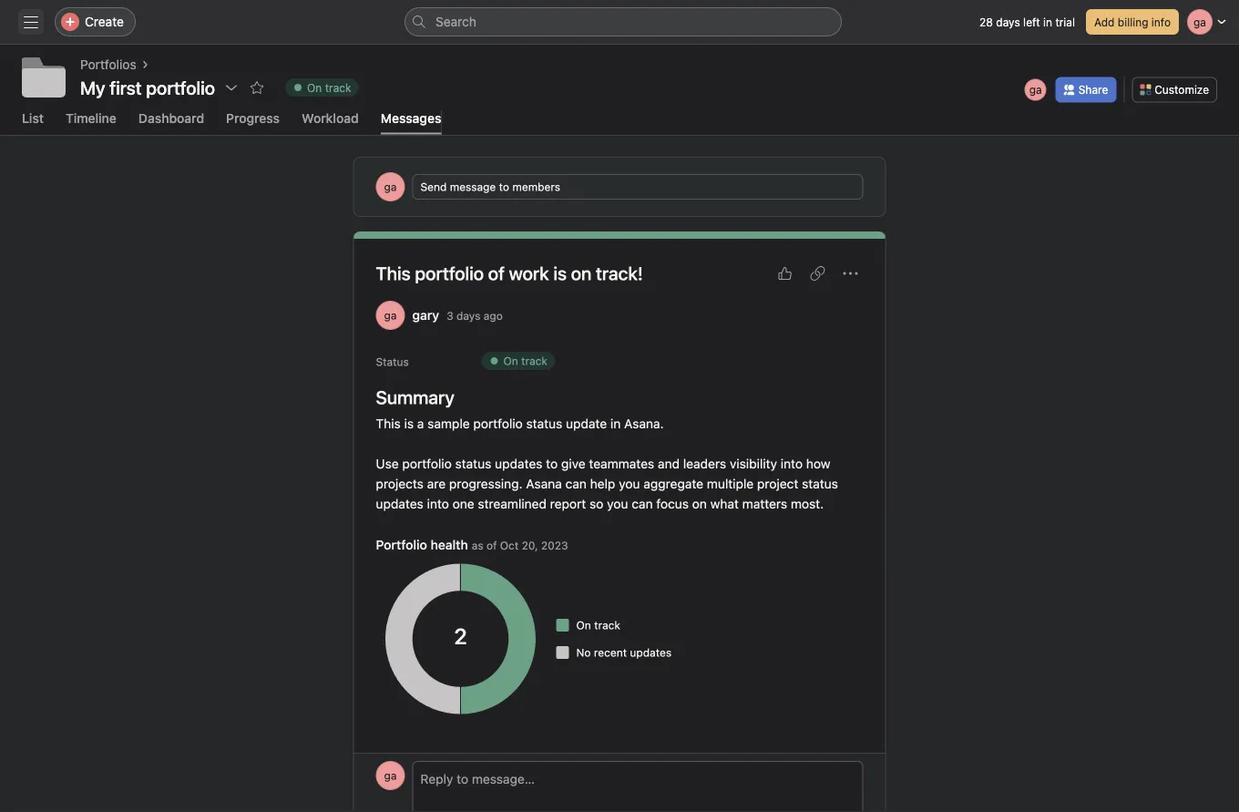 Task type: locate. For each thing, give the bounding box(es) containing it.
are
[[427, 476, 446, 491]]

1 vertical spatial is
[[404, 416, 414, 431]]

0 vertical spatial status
[[527, 416, 563, 431]]

1 vertical spatial updates
[[376, 496, 424, 511]]

status down how
[[802, 476, 839, 491]]

portfolio health
[[376, 537, 468, 552]]

0 horizontal spatial on
[[571, 262, 592, 284]]

0 horizontal spatial days
[[457, 309, 481, 322]]

how
[[807, 456, 831, 471]]

track up recent
[[595, 619, 621, 632]]

gary link
[[413, 307, 440, 323]]

0 vertical spatial portfolio
[[415, 262, 484, 284]]

timeline link
[[66, 110, 117, 134]]

status left update
[[527, 416, 563, 431]]

1 vertical spatial days
[[457, 309, 481, 322]]

can left focus at the bottom
[[632, 496, 653, 511]]

1 horizontal spatial on track
[[504, 354, 548, 367]]

track up the this is a sample portfolio status update in asana.
[[522, 354, 548, 367]]

asana.
[[625, 416, 664, 431]]

this left a
[[376, 416, 401, 431]]

of
[[488, 262, 505, 284], [487, 539, 497, 552]]

ga
[[1030, 83, 1043, 96], [384, 180, 397, 193], [384, 309, 397, 322], [384, 769, 397, 782]]

on track up 'workload'
[[307, 81, 351, 94]]

to left give
[[546, 456, 558, 471]]

this up status
[[376, 262, 411, 284]]

1 vertical spatial this
[[376, 416, 401, 431]]

2 horizontal spatial status
[[802, 476, 839, 491]]

progress link
[[226, 110, 280, 134]]

portfolio
[[415, 262, 484, 284], [474, 416, 523, 431], [402, 456, 452, 471]]

status
[[527, 416, 563, 431], [455, 456, 492, 471], [802, 476, 839, 491]]

is right work
[[554, 262, 567, 284]]

expand sidebar image
[[24, 15, 38, 29]]

0 vertical spatial in
[[1044, 15, 1053, 28]]

on
[[307, 81, 322, 94], [504, 354, 519, 367], [577, 619, 591, 632]]

1 vertical spatial status
[[455, 456, 492, 471]]

give
[[562, 456, 586, 471]]

use portfolio status updates to give teammates and leaders visibility into how projects are progressing. asana can help you aggregate multiple project status updates into one streamlined report so you can focus on what matters most.
[[376, 456, 842, 511]]

updates up asana
[[495, 456, 543, 471]]

and
[[658, 456, 680, 471]]

1 horizontal spatial on
[[504, 354, 519, 367]]

on
[[571, 262, 592, 284], [693, 496, 707, 511]]

this for this is a sample portfolio status update in asana.
[[376, 416, 401, 431]]

on up "no"
[[577, 619, 591, 632]]

this portfolio of work is on track!
[[376, 262, 643, 284]]

use
[[376, 456, 399, 471]]

on left 'what'
[[693, 496, 707, 511]]

first portfolio
[[110, 77, 215, 98]]

list
[[22, 110, 44, 125]]

1 vertical spatial track
[[522, 354, 548, 367]]

create
[[85, 14, 124, 29]]

2 vertical spatial on
[[577, 619, 591, 632]]

in
[[1044, 15, 1053, 28], [611, 416, 621, 431]]

0 vertical spatial on
[[571, 262, 592, 284]]

send
[[421, 180, 447, 193]]

add billing info
[[1095, 15, 1171, 28]]

can
[[566, 476, 587, 491], [632, 496, 653, 511]]

0 likes. click to like this task image
[[778, 266, 793, 281]]

on track button
[[277, 75, 367, 100]]

sample
[[428, 416, 470, 431]]

of for work
[[488, 262, 505, 284]]

2 vertical spatial portfolio
[[402, 456, 452, 471]]

0 vertical spatial this
[[376, 262, 411, 284]]

1 horizontal spatial in
[[1044, 15, 1053, 28]]

to inside button
[[499, 180, 510, 193]]

timeline
[[66, 110, 117, 125]]

you right so
[[607, 496, 629, 511]]

1 vertical spatial in
[[611, 416, 621, 431]]

portfolio up 3
[[415, 262, 484, 284]]

updates down projects
[[376, 496, 424, 511]]

updates right recent
[[630, 646, 672, 659]]

to
[[499, 180, 510, 193], [546, 456, 558, 471]]

1 horizontal spatial days
[[997, 15, 1021, 28]]

on track up recent
[[577, 619, 621, 632]]

into down are
[[427, 496, 449, 511]]

is left a
[[404, 416, 414, 431]]

leaders
[[684, 456, 727, 471]]

1 vertical spatial can
[[632, 496, 653, 511]]

0 horizontal spatial updates
[[376, 496, 424, 511]]

work
[[509, 262, 549, 284]]

2 vertical spatial updates
[[630, 646, 672, 659]]

recent
[[594, 646, 627, 659]]

0 horizontal spatial into
[[427, 496, 449, 511]]

0 vertical spatial can
[[566, 476, 587, 491]]

portfolio inside use portfolio status updates to give teammates and leaders visibility into how projects are progressing. asana can help you aggregate multiple project status updates into one streamlined report so you can focus on what matters most.
[[402, 456, 452, 471]]

on up the this is a sample portfolio status update in asana.
[[504, 354, 519, 367]]

can down give
[[566, 476, 587, 491]]

portfolio right sample
[[474, 416, 523, 431]]

you down the teammates
[[619, 476, 640, 491]]

of left work
[[488, 262, 505, 284]]

1 vertical spatial to
[[546, 456, 558, 471]]

1 vertical spatial on
[[504, 354, 519, 367]]

of inside portfolio health as of oct 20, 2023
[[487, 539, 497, 552]]

0 vertical spatial days
[[997, 15, 1021, 28]]

of right the as
[[487, 539, 497, 552]]

1 horizontal spatial on
[[693, 496, 707, 511]]

track up 'workload'
[[325, 81, 351, 94]]

a
[[417, 416, 424, 431]]

teammates
[[589, 456, 655, 471]]

2 horizontal spatial track
[[595, 619, 621, 632]]

on up 'workload'
[[307, 81, 322, 94]]

0 horizontal spatial on track
[[307, 81, 351, 94]]

on track up the this is a sample portfolio status update in asana.
[[504, 354, 548, 367]]

is
[[554, 262, 567, 284], [404, 416, 414, 431]]

1 vertical spatial of
[[487, 539, 497, 552]]

create button
[[55, 7, 136, 36]]

2 this from the top
[[376, 416, 401, 431]]

0 horizontal spatial can
[[566, 476, 587, 491]]

updates
[[495, 456, 543, 471], [376, 496, 424, 511], [630, 646, 672, 659]]

1 horizontal spatial to
[[546, 456, 558, 471]]

into
[[781, 456, 803, 471], [427, 496, 449, 511]]

into up project
[[781, 456, 803, 471]]

status up progressing.
[[455, 456, 492, 471]]

customize button
[[1133, 77, 1218, 102]]

2 vertical spatial on track
[[577, 619, 621, 632]]

help
[[590, 476, 616, 491]]

1 horizontal spatial is
[[554, 262, 567, 284]]

0 vertical spatial on
[[307, 81, 322, 94]]

days
[[997, 15, 1021, 28], [457, 309, 481, 322]]

dashboard
[[139, 110, 204, 125]]

1 horizontal spatial can
[[632, 496, 653, 511]]

progressing.
[[449, 476, 523, 491]]

0 vertical spatial to
[[499, 180, 510, 193]]

0 horizontal spatial on
[[307, 81, 322, 94]]

0 vertical spatial into
[[781, 456, 803, 471]]

this
[[376, 262, 411, 284], [376, 416, 401, 431]]

0 vertical spatial updates
[[495, 456, 543, 471]]

copy link image
[[811, 266, 826, 281]]

send message to members button
[[413, 174, 864, 199]]

info
[[1152, 15, 1171, 28]]

search button
[[405, 7, 842, 36]]

this portfolio of work is on track! link
[[376, 262, 643, 284]]

days inside gary 3 days ago
[[457, 309, 481, 322]]

0 vertical spatial is
[[554, 262, 567, 284]]

2 vertical spatial track
[[595, 619, 621, 632]]

track
[[325, 81, 351, 94], [522, 354, 548, 367], [595, 619, 621, 632]]

in left asana.
[[611, 416, 621, 431]]

show options image
[[224, 80, 239, 95]]

share button
[[1056, 77, 1117, 102]]

1 horizontal spatial status
[[527, 416, 563, 431]]

1 vertical spatial on track
[[504, 354, 548, 367]]

you
[[619, 476, 640, 491], [607, 496, 629, 511]]

to right message
[[499, 180, 510, 193]]

1 vertical spatial on
[[693, 496, 707, 511]]

0 horizontal spatial to
[[499, 180, 510, 193]]

days right 3
[[457, 309, 481, 322]]

in right left
[[1044, 15, 1053, 28]]

0 vertical spatial track
[[325, 81, 351, 94]]

on left track!
[[571, 262, 592, 284]]

days right 28
[[997, 15, 1021, 28]]

0 vertical spatial on track
[[307, 81, 351, 94]]

2 vertical spatial status
[[802, 476, 839, 491]]

1 horizontal spatial updates
[[495, 456, 543, 471]]

matters
[[743, 496, 788, 511]]

add to starred image
[[250, 80, 264, 95]]

0 vertical spatial of
[[488, 262, 505, 284]]

0 horizontal spatial track
[[325, 81, 351, 94]]

2023
[[541, 539, 568, 552]]

portfolios
[[80, 57, 136, 72]]

ga inside button
[[384, 769, 397, 782]]

portfolio up are
[[402, 456, 452, 471]]

0 horizontal spatial is
[[404, 416, 414, 431]]

this is a sample portfolio status update in asana.
[[376, 416, 664, 431]]

1 this from the top
[[376, 262, 411, 284]]



Task type: describe. For each thing, give the bounding box(es) containing it.
portfolio for of
[[415, 262, 484, 284]]

messages link
[[381, 110, 442, 134]]

on inside use portfolio status updates to give teammates and leaders visibility into how projects are progressing. asana can help you aggregate multiple project status updates into one streamlined report so you can focus on what matters most.
[[693, 496, 707, 511]]

more actions image
[[844, 266, 858, 281]]

0 vertical spatial you
[[619, 476, 640, 491]]

on inside dropdown button
[[307, 81, 322, 94]]

ga button
[[376, 761, 405, 790]]

share
[[1079, 83, 1109, 96]]

track inside dropdown button
[[325, 81, 351, 94]]

3
[[447, 309, 454, 322]]

summary
[[376, 386, 455, 408]]

my
[[80, 77, 105, 98]]

as
[[472, 539, 484, 552]]

28
[[980, 15, 994, 28]]

asana
[[526, 476, 562, 491]]

portfolio health as of oct 20, 2023
[[376, 537, 568, 552]]

this for this portfolio of work is on track!
[[376, 262, 411, 284]]

message
[[450, 180, 496, 193]]

multiple
[[707, 476, 754, 491]]

most.
[[791, 496, 824, 511]]

project
[[758, 476, 799, 491]]

what
[[711, 496, 739, 511]]

28 days left in trial
[[980, 15, 1076, 28]]

workload link
[[302, 110, 359, 134]]

portfolio for status
[[402, 456, 452, 471]]

list link
[[22, 110, 44, 134]]

visibility
[[730, 456, 778, 471]]

search list box
[[405, 7, 842, 36]]

1 horizontal spatial into
[[781, 456, 803, 471]]

so
[[590, 496, 604, 511]]

one
[[453, 496, 475, 511]]

status
[[376, 355, 409, 368]]

billing
[[1118, 15, 1149, 28]]

focus
[[657, 496, 689, 511]]

dashboard link
[[139, 110, 204, 134]]

progress
[[226, 110, 280, 125]]

send message to members
[[421, 180, 561, 193]]

track!
[[596, 262, 643, 284]]

1 vertical spatial portfolio
[[474, 416, 523, 431]]

update
[[566, 416, 607, 431]]

of for oct
[[487, 539, 497, 552]]

1 vertical spatial into
[[427, 496, 449, 511]]

projects
[[376, 476, 424, 491]]

members
[[513, 180, 561, 193]]

my first portfolio
[[80, 77, 215, 98]]

portfolios link
[[80, 55, 136, 75]]

no recent updates
[[577, 646, 672, 659]]

add billing info button
[[1087, 9, 1180, 35]]

gary 3 days ago
[[413, 307, 503, 323]]

20,
[[522, 539, 538, 552]]

1 horizontal spatial track
[[522, 354, 548, 367]]

no
[[577, 646, 591, 659]]

trial
[[1056, 15, 1076, 28]]

2 horizontal spatial on track
[[577, 619, 621, 632]]

on track inside dropdown button
[[307, 81, 351, 94]]

2 horizontal spatial updates
[[630, 646, 672, 659]]

2 horizontal spatial on
[[577, 619, 591, 632]]

report
[[550, 496, 586, 511]]

aggregate
[[644, 476, 704, 491]]

oct
[[500, 539, 519, 552]]

0 horizontal spatial status
[[455, 456, 492, 471]]

to inside use portfolio status updates to give teammates and leaders visibility into how projects are progressing. asana can help you aggregate multiple project status updates into one streamlined report so you can focus on what matters most.
[[546, 456, 558, 471]]

customize
[[1155, 83, 1210, 96]]

search
[[436, 14, 477, 29]]

add
[[1095, 15, 1115, 28]]

streamlined
[[478, 496, 547, 511]]

1 vertical spatial you
[[607, 496, 629, 511]]

workload
[[302, 110, 359, 125]]

gary
[[413, 307, 440, 323]]

left
[[1024, 15, 1041, 28]]

0 horizontal spatial in
[[611, 416, 621, 431]]

messages
[[381, 110, 442, 125]]

ago
[[484, 309, 503, 322]]



Task type: vqa. For each thing, say whether or not it's contained in the screenshot.
Add field "image"
no



